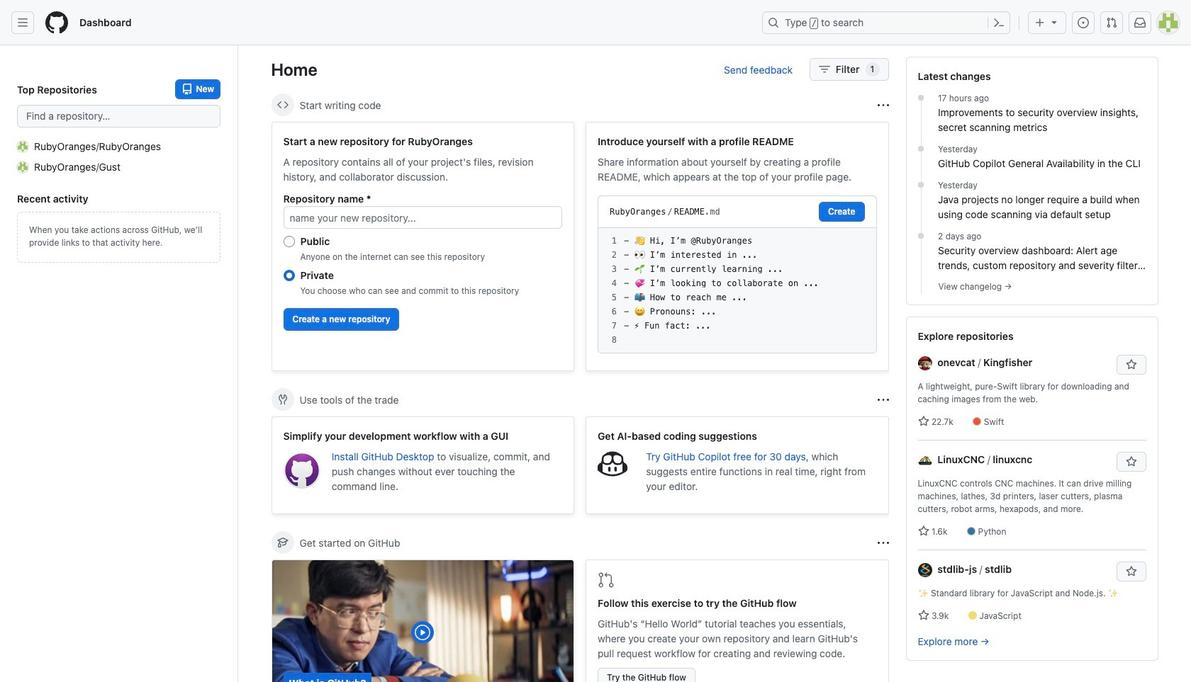 Task type: describe. For each thing, give the bounding box(es) containing it.
Find a repository… text field
[[17, 105, 221, 128]]

explore repositories navigation
[[906, 317, 1158, 662]]

star image for @onevcat profile icon
[[918, 416, 929, 428]]

what is github? element
[[271, 560, 574, 683]]

@stdlib-js profile image
[[918, 564, 932, 578]]

why am i seeing this? image for the try the github flow element at the bottom of the page
[[878, 538, 889, 549]]

star this repository image for the @stdlib-js profile image
[[1126, 567, 1137, 578]]

Top Repositories search field
[[17, 105, 221, 128]]

what is github? image
[[272, 561, 574, 683]]

star image for @linuxcnc profile icon
[[918, 526, 929, 538]]

mortar board image
[[277, 538, 288, 549]]

1 dot fill image from the top
[[915, 92, 927, 104]]

star image
[[918, 611, 929, 622]]

code image
[[277, 99, 288, 111]]

command palette image
[[993, 17, 1005, 28]]

issue opened image
[[1078, 17, 1089, 28]]

@linuxcnc profile image
[[918, 454, 932, 468]]

rubyoranges image
[[17, 141, 28, 152]]

plus image
[[1035, 17, 1046, 28]]

simplify your development workflow with a gui element
[[271, 417, 574, 515]]

git pull request image inside the try the github flow element
[[598, 572, 615, 589]]

introduce yourself with a profile readme element
[[586, 122, 889, 372]]

start a new repository element
[[271, 122, 574, 372]]

play image
[[414, 625, 431, 642]]

star this repository image for @onevcat profile icon
[[1126, 360, 1137, 371]]

filter image
[[819, 64, 830, 75]]



Task type: vqa. For each thing, say whether or not it's contained in the screenshot.
bottommost Why am I seeing this? image
yes



Task type: locate. For each thing, give the bounding box(es) containing it.
1 star this repository image from the top
[[1126, 360, 1137, 371]]

none submit inside the introduce yourself with a profile readme element
[[819, 202, 865, 222]]

1 vertical spatial star image
[[918, 526, 929, 538]]

@onevcat profile image
[[918, 357, 932, 371]]

2 dot fill image from the top
[[915, 230, 927, 242]]

notifications image
[[1135, 17, 1146, 28]]

1 dot fill image from the top
[[915, 179, 927, 191]]

git pull request image
[[1106, 17, 1118, 28], [598, 572, 615, 589]]

0 vertical spatial why am i seeing this? image
[[878, 395, 889, 406]]

why am i seeing this? image
[[878, 100, 889, 111]]

triangle down image
[[1049, 16, 1060, 28]]

github desktop image
[[283, 452, 320, 489]]

2 why am i seeing this? image from the top
[[878, 538, 889, 549]]

get ai-based coding suggestions element
[[586, 417, 889, 515]]

why am i seeing this? image
[[878, 395, 889, 406], [878, 538, 889, 549]]

0 vertical spatial star image
[[918, 416, 929, 428]]

0 vertical spatial dot fill image
[[915, 92, 927, 104]]

2 dot fill image from the top
[[915, 143, 927, 155]]

dot fill image
[[915, 179, 927, 191], [915, 230, 927, 242]]

1 why am i seeing this? image from the top
[[878, 395, 889, 406]]

try the github flow element
[[586, 560, 889, 683]]

2 star this repository image from the top
[[1126, 567, 1137, 578]]

star this repository image
[[1126, 457, 1137, 468]]

homepage image
[[45, 11, 68, 34]]

0 vertical spatial git pull request image
[[1106, 17, 1118, 28]]

1 vertical spatial dot fill image
[[915, 230, 927, 242]]

gust image
[[17, 161, 28, 173]]

name your new repository... text field
[[283, 206, 562, 229]]

1 vertical spatial dot fill image
[[915, 143, 927, 155]]

1 horizontal spatial git pull request image
[[1106, 17, 1118, 28]]

None submit
[[819, 202, 865, 222]]

1 vertical spatial why am i seeing this? image
[[878, 538, 889, 549]]

dot fill image
[[915, 92, 927, 104], [915, 143, 927, 155]]

1 vertical spatial star this repository image
[[1126, 567, 1137, 578]]

1 vertical spatial git pull request image
[[598, 572, 615, 589]]

1 star image from the top
[[918, 416, 929, 428]]

star image
[[918, 416, 929, 428], [918, 526, 929, 538]]

2 star image from the top
[[918, 526, 929, 538]]

star this repository image
[[1126, 360, 1137, 371], [1126, 567, 1137, 578]]

tools image
[[277, 394, 288, 406]]

star image up @linuxcnc profile icon
[[918, 416, 929, 428]]

0 vertical spatial dot fill image
[[915, 179, 927, 191]]

star image up the @stdlib-js profile image
[[918, 526, 929, 538]]

why am i seeing this? image for get ai-based coding suggestions element at the bottom of page
[[878, 395, 889, 406]]

explore element
[[906, 57, 1158, 683]]

0 vertical spatial star this repository image
[[1126, 360, 1137, 371]]

0 horizontal spatial git pull request image
[[598, 572, 615, 589]]

None radio
[[283, 236, 295, 247], [283, 270, 295, 282], [283, 236, 295, 247], [283, 270, 295, 282]]



